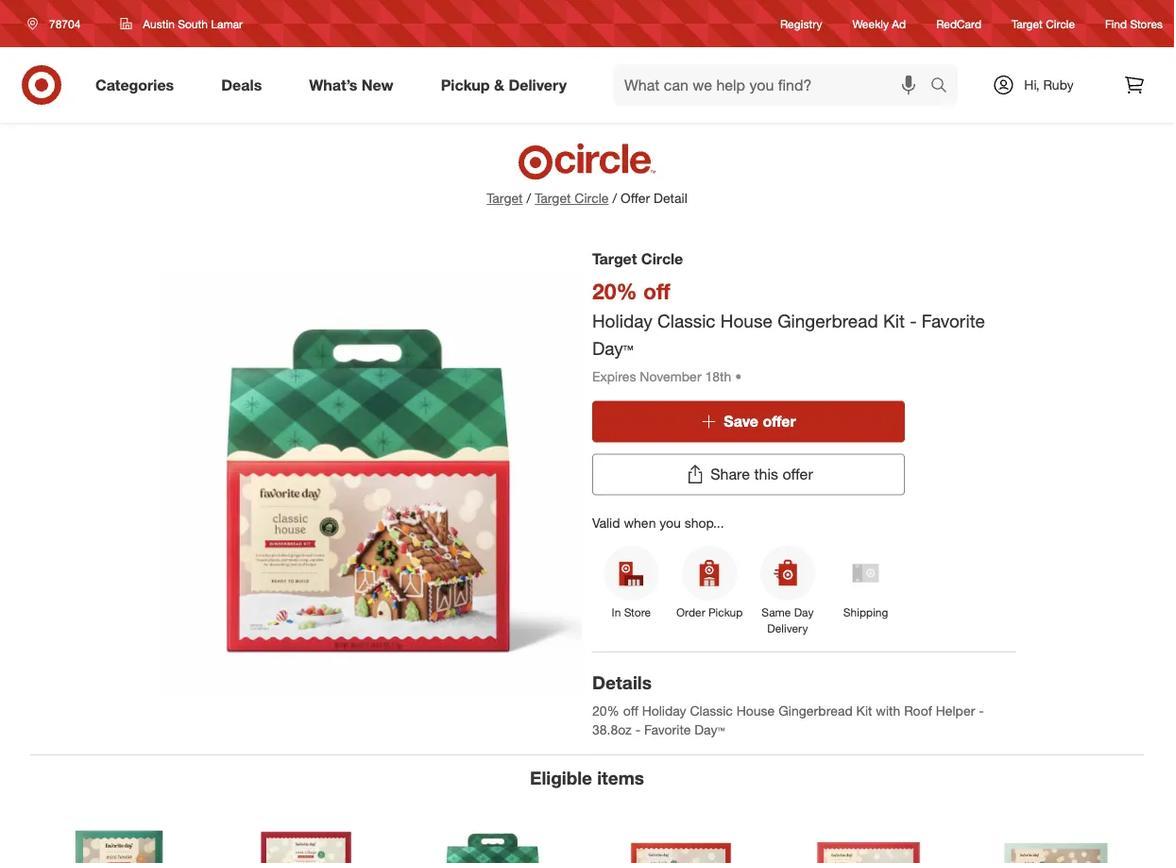 Task type: locate. For each thing, give the bounding box(es) containing it.
gingerbread
[[778, 310, 879, 332], [779, 703, 853, 720]]

day™
[[593, 338, 634, 360], [695, 722, 725, 738]]

1 horizontal spatial -
[[910, 310, 917, 332]]

1 vertical spatial classic
[[690, 703, 733, 720]]

1 horizontal spatial kit
[[884, 310, 905, 332]]

valid
[[593, 514, 621, 531]]

circle
[[1046, 16, 1076, 31], [575, 190, 609, 207], [642, 250, 684, 268]]

favorite inside 20% off holiday classic house gingerbread kit - favorite day™ expires november 18th •
[[922, 310, 986, 332]]

0 horizontal spatial circle
[[575, 190, 609, 207]]

1 vertical spatial day™
[[695, 722, 725, 738]]

1 vertical spatial target circle link
[[535, 189, 609, 208]]

1 vertical spatial circle
[[575, 190, 609, 207]]

0 vertical spatial 20%
[[593, 278, 638, 304]]

&
[[494, 76, 505, 94]]

holiday
[[593, 310, 653, 332], [642, 703, 687, 720]]

circle down detail on the right top of the page
[[642, 250, 684, 268]]

store
[[624, 606, 651, 620]]

1 horizontal spatial pickup
[[709, 606, 743, 620]]

1 horizontal spatial delivery
[[768, 622, 809, 636]]

20% inside details 20% off holiday classic house gingerbread kit with roof helper - 38.8oz - favorite day™
[[593, 703, 620, 720]]

order
[[677, 606, 706, 620]]

gingerbread inside details 20% off holiday classic house gingerbread kit with roof helper - 38.8oz - favorite day™
[[779, 703, 853, 720]]

1 vertical spatial holiday
[[642, 703, 687, 720]]

this
[[755, 465, 779, 484]]

delivery
[[509, 76, 567, 94], [768, 622, 809, 636]]

1 vertical spatial favorite
[[645, 722, 691, 738]]

find stores link
[[1106, 16, 1163, 32]]

same day delivery
[[762, 606, 814, 636]]

target circle link
[[1012, 16, 1076, 32], [535, 189, 609, 208]]

1 horizontal spatial off
[[644, 278, 671, 304]]

favorite
[[922, 310, 986, 332], [645, 722, 691, 738]]

target circle
[[1012, 16, 1076, 31], [593, 250, 684, 268]]

0 horizontal spatial delivery
[[509, 76, 567, 94]]

1 horizontal spatial favorite
[[922, 310, 986, 332]]

categories link
[[79, 64, 198, 106]]

0 vertical spatial delivery
[[509, 76, 567, 94]]

save offer
[[724, 412, 796, 431]]

delivery right &
[[509, 76, 567, 94]]

delivery inside same day delivery
[[768, 622, 809, 636]]

weekly
[[853, 16, 889, 31]]

eligible items
[[530, 767, 644, 789]]

off
[[644, 278, 671, 304], [624, 703, 639, 720]]

2 20% from the top
[[593, 703, 620, 720]]

20% up 38.8oz
[[593, 703, 620, 720]]

delivery down 'same'
[[768, 622, 809, 636]]

1 vertical spatial off
[[624, 703, 639, 720]]

deals link
[[205, 64, 286, 106]]

/ left the offer
[[613, 190, 617, 207]]

20%
[[593, 278, 638, 304], [593, 703, 620, 720]]

0 horizontal spatial -
[[636, 722, 641, 738]]

circle left find
[[1046, 16, 1076, 31]]

1 vertical spatial house
[[737, 703, 775, 720]]

share
[[711, 465, 750, 484]]

0 vertical spatial off
[[644, 278, 671, 304]]

2 vertical spatial -
[[636, 722, 641, 738]]

holiday up expires
[[593, 310, 653, 332]]

1 vertical spatial delivery
[[768, 622, 809, 636]]

circle down the target circle logo
[[575, 190, 609, 207]]

1 vertical spatial pickup
[[709, 606, 743, 620]]

1 horizontal spatial target circle
[[1012, 16, 1076, 31]]

/
[[527, 190, 531, 207], [613, 190, 617, 207]]

1 horizontal spatial day™
[[695, 722, 725, 738]]

- inside 20% off holiday classic house gingerbread kit - favorite day™ expires november 18th •
[[910, 310, 917, 332]]

kit inside 20% off holiday classic house gingerbread kit - favorite day™ expires november 18th •
[[884, 310, 905, 332]]

registry link
[[781, 16, 823, 32]]

0 horizontal spatial favorite
[[645, 722, 691, 738]]

20% up expires
[[593, 278, 638, 304]]

•
[[735, 368, 742, 384]]

pickup left &
[[441, 76, 490, 94]]

1 horizontal spatial /
[[613, 190, 617, 207]]

1 vertical spatial target circle
[[593, 250, 684, 268]]

0 vertical spatial pickup
[[441, 76, 490, 94]]

target circle link down the target circle logo
[[535, 189, 609, 208]]

0 vertical spatial favorite
[[922, 310, 986, 332]]

ruby
[[1044, 77, 1074, 93]]

target
[[1012, 16, 1043, 31], [487, 190, 523, 207], [535, 190, 571, 207], [593, 250, 637, 268]]

offer right this at right
[[783, 465, 814, 484]]

offer
[[763, 412, 796, 431], [783, 465, 814, 484]]

0 horizontal spatial off
[[624, 703, 639, 720]]

78704 button
[[15, 7, 101, 41]]

0 vertical spatial kit
[[884, 310, 905, 332]]

same
[[762, 606, 791, 620]]

target circle link up hi, ruby at the right of the page
[[1012, 16, 1076, 32]]

target left "target circle" button
[[487, 190, 523, 207]]

off up 38.8oz
[[624, 703, 639, 720]]

circle inside target circle link
[[1046, 16, 1076, 31]]

holiday inside 20% off holiday classic house gingerbread kit - favorite day™ expires november 18th •
[[593, 310, 653, 332]]

1 20% from the top
[[593, 278, 638, 304]]

new
[[362, 76, 394, 94]]

0 vertical spatial -
[[910, 310, 917, 332]]

hi,
[[1025, 77, 1040, 93]]

2 horizontal spatial circle
[[1046, 16, 1076, 31]]

weekly ad
[[853, 16, 907, 31]]

austin south lamar button
[[108, 7, 255, 41]]

classic inside 20% off holiday classic house gingerbread kit - favorite day™ expires november 18th •
[[658, 310, 716, 332]]

1 horizontal spatial circle
[[642, 250, 684, 268]]

-
[[910, 310, 917, 332], [979, 703, 985, 720], [636, 722, 641, 738]]

share this offer
[[711, 465, 814, 484]]

0 vertical spatial holiday
[[593, 310, 653, 332]]

target circle logo image
[[516, 142, 659, 181]]

0 vertical spatial target circle link
[[1012, 16, 1076, 32]]

roof
[[905, 703, 933, 720]]

0 vertical spatial house
[[721, 310, 773, 332]]

delivery for &
[[509, 76, 567, 94]]

0 vertical spatial day™
[[593, 338, 634, 360]]

target up hi,
[[1012, 16, 1043, 31]]

What can we help you find? suggestions appear below search field
[[613, 64, 936, 106]]

target circle down the offer
[[593, 250, 684, 268]]

20% off holiday classic house gingerbread kit - favorite day™ expires november 18th •
[[593, 278, 986, 384]]

with
[[876, 703, 901, 720]]

detail
[[654, 190, 688, 207]]

details 20% off holiday classic house gingerbread kit with roof helper - 38.8oz - favorite day™
[[593, 672, 988, 738]]

2 horizontal spatial -
[[979, 703, 985, 720]]

offer right save
[[763, 412, 796, 431]]

0 horizontal spatial /
[[527, 190, 531, 207]]

gingerbread inside 20% off holiday classic house gingerbread kit - favorite day™ expires november 18th •
[[778, 310, 879, 332]]

0 vertical spatial circle
[[1046, 16, 1076, 31]]

house inside 20% off holiday classic house gingerbread kit - favorite day™ expires november 18th •
[[721, 310, 773, 332]]

1 vertical spatial offer
[[783, 465, 814, 484]]

off up november at the right
[[644, 278, 671, 304]]

18th
[[706, 368, 732, 384]]

1 horizontal spatial target circle link
[[1012, 16, 1076, 32]]

items
[[598, 767, 644, 789]]

1 vertical spatial 20%
[[593, 703, 620, 720]]

you
[[660, 514, 681, 531]]

classic
[[658, 310, 716, 332], [690, 703, 733, 720]]

0 vertical spatial gingerbread
[[778, 310, 879, 332]]

what's new
[[309, 76, 394, 94]]

what's new link
[[293, 64, 417, 106]]

0 horizontal spatial kit
[[857, 703, 873, 720]]

pickup right order
[[709, 606, 743, 620]]

pickup
[[441, 76, 490, 94], [709, 606, 743, 620]]

0 horizontal spatial day™
[[593, 338, 634, 360]]

target circle up hi, ruby at the right of the page
[[1012, 16, 1076, 31]]

delivery for day
[[768, 622, 809, 636]]

kit
[[884, 310, 905, 332], [857, 703, 873, 720]]

0 vertical spatial offer
[[763, 412, 796, 431]]

house
[[721, 310, 773, 332], [737, 703, 775, 720]]

1 vertical spatial -
[[979, 703, 985, 720]]

1 vertical spatial kit
[[857, 703, 873, 720]]

/ right target link
[[527, 190, 531, 207]]

0 horizontal spatial target circle link
[[535, 189, 609, 208]]

0 vertical spatial classic
[[658, 310, 716, 332]]

austin
[[143, 17, 175, 31]]

share this offer button
[[593, 454, 905, 496]]

holiday down details
[[642, 703, 687, 720]]

target right target link
[[535, 190, 571, 207]]

1 vertical spatial gingerbread
[[779, 703, 853, 720]]

what's
[[309, 76, 358, 94]]

78704
[[49, 17, 81, 31]]



Task type: vqa. For each thing, say whether or not it's contained in the screenshot.
GRAY IMAGE
no



Task type: describe. For each thing, give the bounding box(es) containing it.
0 horizontal spatial target circle
[[593, 250, 684, 268]]

pickup & delivery link
[[425, 64, 591, 106]]

in
[[612, 606, 621, 620]]

2 vertical spatial circle
[[642, 250, 684, 268]]

stores
[[1131, 16, 1163, 31]]

off inside 20% off holiday classic house gingerbread kit - favorite day™ expires november 18th •
[[644, 278, 671, 304]]

0 vertical spatial target circle
[[1012, 16, 1076, 31]]

weekly ad link
[[853, 16, 907, 32]]

registry
[[781, 16, 823, 31]]

classic inside details 20% off holiday classic house gingerbread kit with roof helper - 38.8oz - favorite day™
[[690, 703, 733, 720]]

when
[[624, 514, 656, 531]]

target circle button
[[535, 189, 609, 208]]

helper
[[936, 703, 976, 720]]

redcard
[[937, 16, 982, 31]]

holiday inside details 20% off holiday classic house gingerbread kit with roof helper - 38.8oz - favorite day™
[[642, 703, 687, 720]]

austin south lamar
[[143, 17, 243, 31]]

day
[[795, 606, 814, 620]]

kit inside details 20% off holiday classic house gingerbread kit with roof helper - 38.8oz - favorite day™
[[857, 703, 873, 720]]

hi, ruby
[[1025, 77, 1074, 93]]

day™ inside 20% off holiday classic house gingerbread kit - favorite day™ expires november 18th •
[[593, 338, 634, 360]]

south
[[178, 17, 208, 31]]

shop...
[[685, 514, 725, 531]]

november
[[640, 368, 702, 384]]

ad
[[892, 16, 907, 31]]

1 / from the left
[[527, 190, 531, 207]]

house inside details 20% off holiday classic house gingerbread kit with roof helper - 38.8oz - favorite day™
[[737, 703, 775, 720]]

expires
[[593, 368, 636, 384]]

categories
[[95, 76, 174, 94]]

find stores
[[1106, 16, 1163, 31]]

target link
[[487, 190, 523, 207]]

favorite inside details 20% off holiday classic house gingerbread kit with roof helper - 38.8oz - favorite day™
[[645, 722, 691, 738]]

20% inside 20% off holiday classic house gingerbread kit - favorite day™ expires november 18th •
[[593, 278, 638, 304]]

eligible
[[530, 767, 593, 789]]

shipping
[[844, 606, 889, 620]]

save
[[724, 412, 759, 431]]

search
[[922, 78, 968, 96]]

valid when you shop...
[[593, 514, 725, 531]]

save offer button
[[593, 401, 905, 443]]

deals
[[221, 76, 262, 94]]

offer
[[621, 190, 650, 207]]

38.8oz
[[593, 722, 632, 738]]

details
[[593, 672, 652, 694]]

lamar
[[211, 17, 243, 31]]

order pickup
[[677, 606, 743, 620]]

target down the offer
[[593, 250, 637, 268]]

offer inside button
[[783, 465, 814, 484]]

day™ inside details 20% off holiday classic house gingerbread kit with roof helper - 38.8oz - favorite day™
[[695, 722, 725, 738]]

0 horizontal spatial pickup
[[441, 76, 490, 94]]

pickup & delivery
[[441, 76, 567, 94]]

find
[[1106, 16, 1128, 31]]

2 / from the left
[[613, 190, 617, 207]]

target / target circle / offer detail
[[487, 190, 688, 207]]

offer inside "button"
[[763, 412, 796, 431]]

off inside details 20% off holiday classic house gingerbread kit with roof helper - 38.8oz - favorite day™
[[624, 703, 639, 720]]

search button
[[922, 64, 968, 110]]

redcard link
[[937, 16, 982, 32]]

in store
[[612, 606, 651, 620]]



